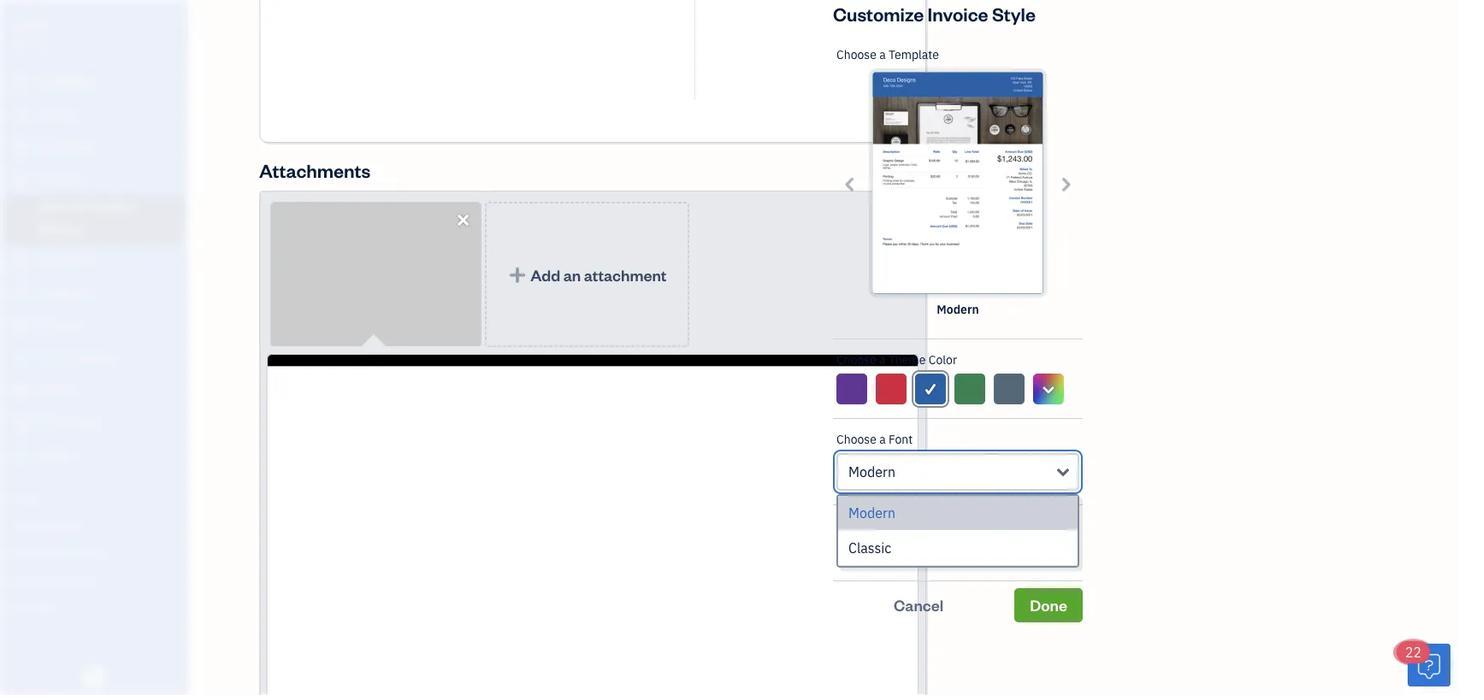 Task type: locate. For each thing, give the bounding box(es) containing it.
customize inside customize your logo and invoice style for all invoices
[[859, 524, 923, 542]]

0 vertical spatial choose
[[837, 47, 877, 62]]

1 vertical spatial invoice
[[1015, 524, 1060, 542]]

client image
[[11, 107, 32, 124]]

list box containing modern
[[838, 496, 1078, 566]]

timer image
[[11, 350, 32, 367]]

2 vertical spatial choose
[[837, 432, 877, 447]]

bank connections image
[[13, 573, 183, 587]]

resume.pdf image
[[268, 366, 918, 696]]

previous image
[[841, 174, 861, 194]]

invoice image
[[11, 172, 32, 189]]

invoice left style
[[928, 1, 989, 26]]

modern up color in the bottom of the page
[[937, 302, 979, 317]]

1 vertical spatial a
[[880, 352, 886, 368]]

classic
[[849, 539, 892, 557]]

1 vertical spatial modern
[[849, 463, 896, 481]]

choose a theme color
[[837, 352, 957, 368]]

customize for customize your logo and invoice style for all invoices
[[859, 524, 923, 542]]

modern inside option
[[849, 504, 896, 522]]

estimate image
[[11, 139, 32, 157]]

payment image
[[11, 252, 32, 269]]

a inside choose a template element
[[880, 47, 886, 62]]

add an attachment button
[[485, 202, 690, 347]]

0 horizontal spatial invoice
[[928, 1, 989, 26]]

a
[[880, 47, 886, 62], [880, 352, 886, 368], [880, 432, 886, 447]]

next image
[[1056, 174, 1075, 194]]

apple
[[14, 15, 50, 33]]

invoice
[[928, 1, 989, 26], [1015, 524, 1060, 542]]

resource center badge image
[[1408, 644, 1451, 687]]

cancel
[[894, 595, 944, 616]]

2 a from the top
[[880, 352, 886, 368]]

modern up exclamationcircle icon
[[849, 504, 896, 522]]

classic option
[[838, 531, 1078, 566]]

customize invoice style
[[833, 1, 1036, 26]]

team members image
[[13, 518, 183, 532]]

2 vertical spatial modern
[[849, 504, 896, 522]]

attachment
[[584, 265, 667, 285]]

font
[[889, 432, 913, 447]]

modern
[[937, 302, 979, 317], [849, 463, 896, 481], [849, 504, 896, 522]]

0 vertical spatial modern
[[937, 302, 979, 317]]

a inside choose a font "element"
[[880, 432, 886, 447]]

0 vertical spatial customize
[[833, 1, 924, 26]]

delete attachment image
[[454, 210, 472, 231]]

modern inside choose a template element
[[937, 302, 979, 317]]

template
[[889, 47, 939, 62]]

invoice right the and
[[1015, 524, 1060, 542]]

customize up choose a template
[[833, 1, 924, 26]]

2 vertical spatial a
[[880, 432, 886, 447]]

modern down choose a font
[[849, 463, 896, 481]]

apps image
[[13, 491, 183, 505]]

0 vertical spatial a
[[880, 47, 886, 62]]

1 vertical spatial customize
[[859, 524, 923, 542]]

and
[[989, 524, 1012, 542]]

a inside choose a theme color element
[[880, 352, 886, 368]]

choose for modern
[[837, 47, 877, 62]]

3 choose from the top
[[837, 432, 877, 447]]

1 a from the top
[[880, 47, 886, 62]]

style
[[992, 1, 1036, 26]]

dashboard image
[[11, 74, 32, 92]]

invoices
[[929, 545, 981, 563]]

customize
[[833, 1, 924, 26], [859, 524, 923, 542]]

list box
[[838, 496, 1078, 566]]

theme
[[889, 352, 926, 368]]

logo
[[957, 524, 986, 542]]

all
[[912, 545, 926, 563]]

Font field
[[837, 453, 1080, 491]]

choose inside "element"
[[837, 432, 877, 447]]

a left template
[[880, 47, 886, 62]]

choose left template
[[837, 47, 877, 62]]

here link
[[984, 545, 1012, 563]]

1 horizontal spatial invoice
[[1015, 524, 1060, 542]]

choose left theme
[[837, 352, 877, 368]]

choose left font
[[837, 432, 877, 447]]

customize up for
[[859, 524, 923, 542]]

1 choose from the top
[[837, 47, 877, 62]]

a left theme
[[880, 352, 886, 368]]

choose
[[837, 47, 877, 62], [837, 352, 877, 368], [837, 432, 877, 447]]

1 vertical spatial choose
[[837, 352, 877, 368]]

3 a from the top
[[880, 432, 886, 447]]

a left font
[[880, 432, 886, 447]]

freshbooks image
[[80, 668, 108, 689]]



Task type: describe. For each thing, give the bounding box(es) containing it.
0 vertical spatial invoice
[[928, 1, 989, 26]]

main element
[[0, 0, 231, 696]]

cancel button
[[833, 589, 1005, 623]]

project image
[[11, 317, 32, 335]]

apple owner
[[14, 15, 50, 48]]

owner
[[14, 34, 45, 48]]

done button
[[1015, 589, 1083, 623]]

customize your logo and invoice style for all invoices
[[859, 524, 1060, 563]]

list box inside choose a font "element"
[[838, 496, 1078, 566]]

plus image
[[508, 266, 527, 283]]

blue image
[[923, 379, 939, 400]]

2 choose from the top
[[837, 352, 877, 368]]

custom image
[[1041, 379, 1057, 400]]

a for modern
[[880, 47, 886, 62]]

for
[[891, 545, 908, 563]]

modern inside field
[[849, 463, 896, 481]]

done
[[1030, 595, 1068, 616]]

choose a font
[[837, 432, 913, 447]]

choose a template
[[837, 47, 939, 62]]

add an attachment
[[531, 265, 667, 285]]

items and services image
[[13, 546, 183, 560]]

money image
[[11, 382, 32, 400]]

settings image
[[13, 601, 183, 614]]

exclamationcircle image
[[840, 523, 852, 544]]

22 button
[[1397, 642, 1451, 687]]

expense image
[[11, 285, 32, 302]]

attachments
[[259, 158, 371, 182]]

22
[[1406, 644, 1422, 662]]

customize for customize invoice style
[[833, 1, 924, 26]]

here
[[984, 545, 1012, 563]]

invoice inside customize your logo and invoice style for all invoices
[[1015, 524, 1060, 542]]

choose a template element
[[833, 34, 1083, 340]]

choose a theme color element
[[832, 340, 1084, 419]]

style
[[859, 545, 888, 563]]

report image
[[11, 447, 32, 465]]

an
[[564, 265, 581, 285]]

choose for classic
[[837, 432, 877, 447]]

your
[[926, 524, 953, 542]]

modern option
[[838, 496, 1078, 531]]

choose a font element
[[833, 419, 1083, 568]]

chart image
[[11, 415, 32, 432]]

a for classic
[[880, 432, 886, 447]]

add
[[531, 265, 560, 285]]

color
[[929, 352, 957, 368]]



Task type: vqa. For each thing, say whether or not it's contained in the screenshot.
Modern field
yes



